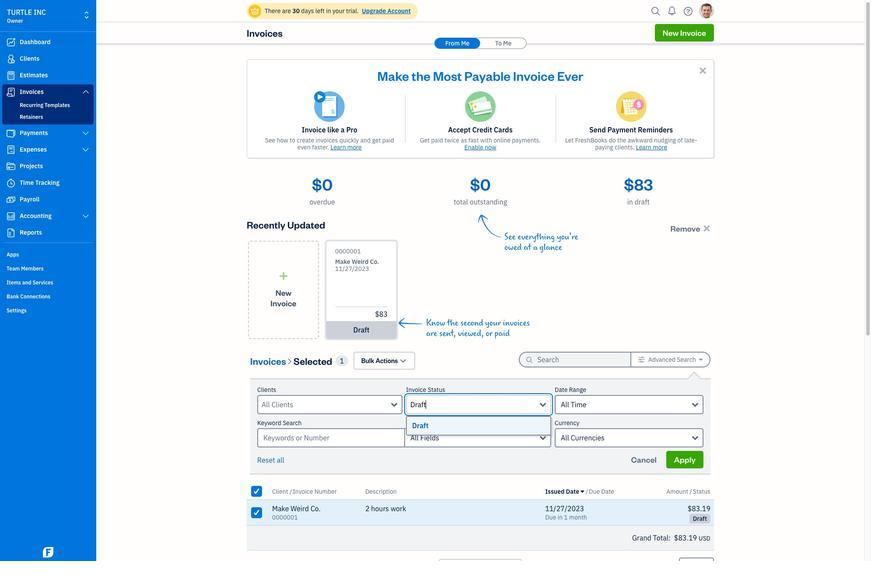 Task type: vqa. For each thing, say whether or not it's contained in the screenshot.
REMOVE button
yes



Task type: locate. For each thing, give the bounding box(es) containing it.
all for all currencies
[[561, 434, 569, 443]]

accept credit cards image
[[465, 91, 496, 122]]

most
[[433, 67, 462, 84]]

1 me from the left
[[461, 39, 470, 47]]

chevron large down image down retainers link
[[82, 130, 90, 137]]

1 horizontal spatial clients
[[257, 386, 276, 394]]

2 horizontal spatial paid
[[495, 329, 510, 339]]

reports link
[[2, 225, 94, 241]]

see up owed
[[505, 232, 516, 242]]

due down issued
[[545, 514, 556, 522]]

0 vertical spatial clients
[[20, 55, 39, 63]]

total
[[653, 534, 669, 543]]

chevron large down image up recurring templates link
[[82, 88, 90, 95]]

1 vertical spatial and
[[22, 280, 31, 286]]

everything
[[518, 232, 555, 242]]

1 vertical spatial weird
[[291, 505, 309, 514]]

more down reminders
[[653, 144, 667, 151]]

notifications image
[[665, 2, 679, 20]]

from
[[445, 39, 460, 47]]

date for due
[[601, 488, 614, 496]]

1 chevron large down image from the top
[[82, 130, 90, 137]]

0 vertical spatial the
[[412, 67, 431, 84]]

0 vertical spatial your
[[333, 7, 345, 15]]

1 vertical spatial invoices
[[20, 88, 44, 96]]

project image
[[6, 162, 16, 171]]

1 horizontal spatial more
[[653, 144, 667, 151]]

0 horizontal spatial new invoice link
[[248, 241, 319, 340]]

paid right get
[[431, 137, 443, 144]]

1 horizontal spatial /
[[586, 488, 588, 496]]

see inside see everything you're owed at a glance
[[505, 232, 516, 242]]

1 vertical spatial $83.19
[[674, 534, 697, 543]]

with
[[480, 137, 492, 144]]

1 horizontal spatial time
[[571, 401, 587, 410]]

invoice right "client" link
[[293, 488, 313, 496]]

accounting
[[20, 212, 52, 220]]

0 horizontal spatial weird
[[291, 505, 309, 514]]

0 horizontal spatial the
[[412, 67, 431, 84]]

reminders
[[638, 126, 673, 134]]

advanced search
[[649, 356, 696, 364]]

$0 inside $0 total outstanding
[[470, 174, 491, 195]]

0 vertical spatial draft
[[635, 198, 650, 207]]

1 horizontal spatial due
[[589, 488, 600, 496]]

1 horizontal spatial the
[[447, 319, 459, 329]]

1 horizontal spatial search
[[677, 356, 696, 364]]

see for see how to create invoices quickly and get paid even faster.
[[265, 137, 275, 144]]

month
[[569, 514, 587, 522]]

to me link
[[481, 38, 526, 49]]

0 vertical spatial see
[[265, 137, 275, 144]]

:
[[669, 534, 671, 543]]

1 horizontal spatial and
[[360, 137, 371, 144]]

updated
[[287, 219, 325, 231]]

$83.19 right :
[[674, 534, 697, 543]]

learn more down reminders
[[636, 144, 667, 151]]

new invoice down 'go to help' icon
[[663, 28, 706, 38]]

1 vertical spatial search
[[283, 420, 302, 428]]

status up $83.19 draft
[[693, 488, 711, 496]]

the up sent,
[[447, 319, 459, 329]]

expense image
[[6, 146, 16, 154]]

3 / from the left
[[690, 488, 692, 496]]

1 vertical spatial 0000001
[[272, 514, 298, 522]]

0 vertical spatial check image
[[253, 488, 261, 496]]

like
[[327, 126, 339, 134]]

invoices link
[[2, 84, 94, 100]]

time tracking link
[[2, 175, 94, 191]]

0 horizontal spatial $0
[[312, 174, 333, 195]]

2 me from the left
[[503, 39, 512, 47]]

1 vertical spatial draft
[[353, 326, 370, 335]]

1 vertical spatial new invoice
[[271, 288, 297, 308]]

11/27/2023 inside 0000001 make weird co. 11/27/2023
[[335, 265, 369, 273]]

1 horizontal spatial a
[[533, 243, 538, 253]]

all inside keyword search field
[[410, 434, 419, 443]]

1 vertical spatial $83
[[375, 310, 388, 319]]

search right the advanced
[[677, 356, 696, 364]]

chevron large down image for accounting
[[82, 213, 90, 220]]

due right issued date link
[[589, 488, 600, 496]]

crown image
[[250, 6, 260, 16]]

actions
[[376, 357, 398, 365]]

0 vertical spatial new invoice link
[[655, 24, 714, 42]]

learn more down pro
[[331, 144, 362, 151]]

1 horizontal spatial draft
[[635, 198, 650, 207]]

client image
[[6, 55, 16, 63]]

a right at
[[533, 243, 538, 253]]

1 vertical spatial new invoice link
[[248, 241, 319, 340]]

2 horizontal spatial /
[[690, 488, 692, 496]]

date right issued date link
[[601, 488, 614, 496]]

search for advanced search
[[677, 356, 696, 364]]

time down the range
[[571, 401, 587, 410]]

0 horizontal spatial make
[[272, 505, 289, 514]]

dashboard link
[[2, 35, 94, 50]]

1 $0 from the left
[[312, 174, 333, 195]]

reports
[[20, 229, 42, 237]]

clients up estimates
[[20, 55, 39, 63]]

0 horizontal spatial co.
[[311, 505, 321, 514]]

1 horizontal spatial co.
[[370, 258, 379, 266]]

1
[[340, 357, 344, 366], [564, 514, 568, 522]]

the left most
[[412, 67, 431, 84]]

clients down invoices button
[[257, 386, 276, 394]]

2 $0 from the left
[[470, 174, 491, 195]]

0 horizontal spatial due
[[545, 514, 556, 522]]

new invoice link for invoices
[[655, 24, 714, 42]]

caretdown image left due date link at the bottom right of the page
[[581, 489, 584, 496]]

0 vertical spatial and
[[360, 137, 371, 144]]

your inside the know the second your invoices are sent, viewed, or paid
[[485, 319, 501, 329]]

invoices inside see how to create invoices quickly and get paid even faster.
[[316, 137, 338, 144]]

1 horizontal spatial caretdown image
[[699, 357, 703, 364]]

$0 up outstanding on the right of the page
[[470, 174, 491, 195]]

Search text field
[[538, 353, 616, 367]]

viewed,
[[458, 329, 484, 339]]

new invoice down plus image
[[271, 288, 297, 308]]

All Clients search field
[[262, 400, 391, 410]]

2 vertical spatial make
[[272, 505, 289, 514]]

invoices inside the know the second your invoices are sent, viewed, or paid
[[503, 319, 530, 329]]

get
[[420, 137, 430, 144]]

settings link
[[2, 304, 94, 317]]

0 horizontal spatial and
[[22, 280, 31, 286]]

issued date
[[545, 488, 579, 496]]

check image left make weird co. 0000001
[[253, 509, 261, 517]]

date left the range
[[555, 386, 568, 394]]

status up draft
[[428, 386, 445, 394]]

chevron large down image down payments link
[[82, 147, 90, 154]]

0 horizontal spatial 0000001
[[272, 514, 298, 522]]

now
[[485, 144, 496, 151]]

new down notifications icon at the top
[[663, 28, 679, 38]]

invoice like a pro image
[[314, 91, 345, 122]]

me inside to me link
[[503, 39, 512, 47]]

payment
[[608, 126, 636, 134]]

1 learn more from the left
[[331, 144, 362, 151]]

the inside the know the second your invoices are sent, viewed, or paid
[[447, 319, 459, 329]]

learn more for reminders
[[636, 144, 667, 151]]

0 vertical spatial make
[[377, 67, 409, 84]]

members
[[21, 266, 44, 272]]

see inside see how to create invoices quickly and get paid even faster.
[[265, 137, 275, 144]]

invoice down 'go to help' icon
[[680, 28, 706, 38]]

0 horizontal spatial invoices
[[316, 137, 338, 144]]

me right from
[[461, 39, 470, 47]]

are left 30
[[282, 7, 291, 15]]

all down draft
[[410, 434, 419, 443]]

me right to
[[503, 39, 512, 47]]

learn for a
[[331, 144, 346, 151]]

0 horizontal spatial paid
[[382, 137, 394, 144]]

bulk actions button
[[354, 352, 415, 370]]

more for send payment reminders
[[653, 144, 667, 151]]

are
[[282, 7, 291, 15], [426, 329, 437, 339]]

1 horizontal spatial make
[[335, 258, 350, 266]]

$0
[[312, 174, 333, 195], [470, 174, 491, 195]]

/ left due date
[[586, 488, 588, 496]]

1 horizontal spatial learn
[[636, 144, 652, 151]]

0 vertical spatial invoices
[[316, 137, 338, 144]]

2 / from the left
[[586, 488, 588, 496]]

ever
[[557, 67, 584, 84]]

check image left the client
[[253, 488, 261, 496]]

reset all button
[[257, 456, 284, 466]]

see for see everything you're owed at a glance
[[505, 232, 516, 242]]

are down know
[[426, 329, 437, 339]]

1 vertical spatial check image
[[253, 509, 261, 517]]

all inside dropdown button
[[561, 434, 569, 443]]

Keyword Search text field
[[257, 429, 404, 448]]

0 horizontal spatial new
[[276, 288, 292, 298]]

and right items
[[22, 280, 31, 286]]

0 horizontal spatial see
[[265, 137, 275, 144]]

0 horizontal spatial clients
[[20, 55, 39, 63]]

upgrade account link
[[360, 7, 411, 15]]

see left how
[[265, 137, 275, 144]]

0 horizontal spatial learn
[[331, 144, 346, 151]]

new invoice link for know the second your invoices are sent, viewed, or paid
[[248, 241, 319, 340]]

chevron large down image inside accounting link
[[82, 213, 90, 220]]

in inside $83 in draft
[[627, 198, 633, 207]]

0000001 inside make weird co. 0000001
[[272, 514, 298, 522]]

close image
[[698, 66, 708, 76]]

money image
[[6, 196, 16, 204]]

1 vertical spatial the
[[617, 137, 626, 144]]

learn right faster. at left
[[331, 144, 346, 151]]

there are 30 days left in your trial. upgrade account
[[265, 7, 411, 15]]

1 horizontal spatial 1
[[564, 514, 568, 522]]

0 vertical spatial a
[[341, 126, 345, 134]]

0 vertical spatial chevron large down image
[[82, 130, 90, 137]]

2 hours work
[[365, 505, 406, 514]]

1 vertical spatial caretdown image
[[581, 489, 584, 496]]

1 horizontal spatial are
[[426, 329, 437, 339]]

invoices for paid
[[503, 319, 530, 329]]

invoices
[[316, 137, 338, 144], [503, 319, 530, 329]]

0 horizontal spatial $83
[[375, 310, 388, 319]]

paid inside see how to create invoices quickly and get paid even faster.
[[382, 137, 394, 144]]

draft
[[412, 422, 429, 431]]

online
[[494, 137, 511, 144]]

0 horizontal spatial learn more
[[331, 144, 362, 151]]

1 horizontal spatial 11/27/2023
[[545, 505, 584, 514]]

draft inside $83.19 draft
[[693, 516, 707, 523]]

0 vertical spatial $83
[[624, 174, 653, 195]]

settings
[[7, 308, 27, 314]]

2 learn more from the left
[[636, 144, 667, 151]]

$0 up the overdue
[[312, 174, 333, 195]]

report image
[[6, 229, 16, 238]]

time inside dropdown button
[[571, 401, 587, 410]]

1 vertical spatial due
[[545, 514, 556, 522]]

1 left month
[[564, 514, 568, 522]]

search right keyword
[[283, 420, 302, 428]]

2 learn from the left
[[636, 144, 652, 151]]

time
[[20, 179, 34, 187], [571, 401, 587, 410]]

date range
[[555, 386, 586, 394]]

/ right the client
[[290, 488, 292, 496]]

time right timer image
[[20, 179, 34, 187]]

1 horizontal spatial in
[[558, 514, 563, 522]]

2 horizontal spatial in
[[627, 198, 633, 207]]

projects
[[20, 162, 43, 170]]

let
[[565, 137, 574, 144]]

Items per page: field
[[679, 558, 714, 562]]

payments.
[[512, 137, 541, 144]]

0 vertical spatial 11/27/2023
[[335, 265, 369, 273]]

a left pro
[[341, 126, 345, 134]]

make inside make weird co. 0000001
[[272, 505, 289, 514]]

chevron large down image up reports link at top
[[82, 213, 90, 220]]

1 horizontal spatial 0000001
[[335, 248, 361, 256]]

your left trial.
[[333, 7, 345, 15]]

remove button
[[668, 221, 714, 236]]

clients.
[[615, 144, 635, 151]]

1 horizontal spatial new
[[663, 28, 679, 38]]

apps
[[7, 252, 19, 258]]

chevrondown image
[[399, 357, 407, 366]]

1 / from the left
[[290, 488, 292, 496]]

0 horizontal spatial search
[[283, 420, 302, 428]]

0 horizontal spatial /
[[290, 488, 292, 496]]

1 horizontal spatial status
[[693, 488, 711, 496]]

Keyword Search field
[[404, 429, 551, 448]]

1 vertical spatial time
[[571, 401, 587, 410]]

to
[[495, 39, 502, 47]]

time tracking
[[20, 179, 60, 187]]

0 horizontal spatial a
[[341, 126, 345, 134]]

new down plus image
[[276, 288, 292, 298]]

learn right clients.
[[636, 144, 652, 151]]

date for issued
[[566, 488, 579, 496]]

chevron large down image
[[82, 130, 90, 137], [82, 213, 90, 220]]

outstanding
[[470, 198, 507, 207]]

cancel button
[[623, 452, 665, 469]]

paid right or
[[495, 329, 510, 339]]

in inside 11/27/2023 due in 1 month
[[558, 514, 563, 522]]

bank
[[7, 294, 19, 300]]

description
[[365, 488, 397, 496]]

due inside 11/27/2023 due in 1 month
[[545, 514, 556, 522]]

1 horizontal spatial paid
[[431, 137, 443, 144]]

all down date range
[[561, 401, 569, 410]]

2 chevron large down image from the top
[[82, 147, 90, 154]]

main element
[[0, 0, 118, 562]]

paid right get at left
[[382, 137, 394, 144]]

late-
[[684, 137, 697, 144]]

chevron large down image
[[82, 88, 90, 95], [82, 147, 90, 154]]

your
[[333, 7, 345, 15], [485, 319, 501, 329]]

$83.19 down status link
[[688, 505, 711, 514]]

chevron large down image inside invoices link
[[82, 88, 90, 95]]

caretdown image
[[699, 357, 703, 364], [581, 489, 584, 496]]

there
[[265, 7, 281, 15]]

11/27/2023
[[335, 265, 369, 273], [545, 505, 584, 514]]

$83 for $83 in draft
[[624, 174, 653, 195]]

$83 for $83
[[375, 310, 388, 319]]

in
[[326, 7, 331, 15], [627, 198, 633, 207], [558, 514, 563, 522]]

and left get at left
[[360, 137, 371, 144]]

2 check image from the top
[[253, 509, 261, 517]]

1 vertical spatial in
[[627, 198, 633, 207]]

11/27/2023 inside 11/27/2023 due in 1 month
[[545, 505, 584, 514]]

0 horizontal spatial in
[[326, 7, 331, 15]]

chevron large down image for invoices
[[82, 88, 90, 95]]

the for know the second your invoices are sent, viewed, or paid
[[447, 319, 459, 329]]

1 vertical spatial chevron large down image
[[82, 147, 90, 154]]

1 left bulk
[[340, 357, 344, 366]]

0 horizontal spatial status
[[428, 386, 445, 394]]

0 vertical spatial 1
[[340, 357, 344, 366]]

all down currency
[[561, 434, 569, 443]]

draft inside $83 in draft
[[635, 198, 650, 207]]

0 horizontal spatial 11/27/2023
[[335, 265, 369, 273]]

invoice up create
[[302, 126, 326, 134]]

1 check image from the top
[[253, 488, 261, 496]]

1 more from the left
[[347, 144, 362, 151]]

to me
[[495, 39, 512, 47]]

items and services link
[[2, 276, 94, 289]]

amount
[[667, 488, 688, 496]]

1 vertical spatial make
[[335, 258, 350, 266]]

caretdown image right advanced search
[[699, 357, 703, 364]]

your up or
[[485, 319, 501, 329]]

make for make weird co. 0000001
[[272, 505, 289, 514]]

the right the do
[[617, 137, 626, 144]]

all inside dropdown button
[[561, 401, 569, 410]]

co. inside make weird co. 0000001
[[311, 505, 321, 514]]

1 vertical spatial your
[[485, 319, 501, 329]]

check image
[[253, 488, 261, 496], [253, 509, 261, 517]]

work
[[391, 505, 406, 514]]

/ left status link
[[690, 488, 692, 496]]

expenses link
[[2, 142, 94, 158]]

1 horizontal spatial see
[[505, 232, 516, 242]]

all currencies button
[[555, 429, 704, 448]]

0 vertical spatial weird
[[352, 258, 369, 266]]

0 vertical spatial search
[[677, 356, 696, 364]]

date right issued
[[566, 488, 579, 496]]

search inside dropdown button
[[677, 356, 696, 364]]

1 horizontal spatial your
[[485, 319, 501, 329]]

1 learn from the left
[[331, 144, 346, 151]]

client link
[[272, 488, 290, 496]]

2 chevron large down image from the top
[[82, 213, 90, 220]]

timer image
[[6, 179, 16, 188]]

more down pro
[[347, 144, 362, 151]]

keyword search
[[257, 420, 302, 428]]

date
[[555, 386, 568, 394], [566, 488, 579, 496], [601, 488, 614, 496]]

$0 inside '$0 overdue'
[[312, 174, 333, 195]]

draft
[[635, 198, 650, 207], [353, 326, 370, 335], [693, 516, 707, 523]]

due
[[589, 488, 600, 496], [545, 514, 556, 522]]

2 horizontal spatial make
[[377, 67, 409, 84]]

0 horizontal spatial caretdown image
[[581, 489, 584, 496]]

11/27/2023 due in 1 month
[[545, 505, 587, 522]]

1 vertical spatial a
[[533, 243, 538, 253]]

paid inside the accept credit cards get paid twice as fast with online payments. enable now
[[431, 137, 443, 144]]

1 chevron large down image from the top
[[82, 88, 90, 95]]

2 more from the left
[[653, 144, 667, 151]]

chevron large down image for expenses
[[82, 147, 90, 154]]

$0 for $0 total outstanding
[[470, 174, 491, 195]]

paid
[[382, 137, 394, 144], [431, 137, 443, 144], [495, 329, 510, 339]]

me for to me
[[503, 39, 512, 47]]

weird inside 0000001 make weird co. 11/27/2023
[[352, 258, 369, 266]]

1 horizontal spatial invoices
[[503, 319, 530, 329]]

me inside from me link
[[461, 39, 470, 47]]

invoices button
[[250, 354, 286, 368]]

make for make the most payable invoice ever
[[377, 67, 409, 84]]

inc
[[34, 8, 46, 17]]

1 vertical spatial 11/27/2023
[[545, 505, 584, 514]]



Task type: describe. For each thing, give the bounding box(es) containing it.
client / invoice number
[[272, 488, 337, 496]]

services
[[33, 280, 53, 286]]

1 vertical spatial status
[[693, 488, 711, 496]]

number
[[315, 488, 337, 496]]

learn for reminders
[[636, 144, 652, 151]]

times image
[[702, 223, 712, 233]]

send payment reminders image
[[616, 91, 647, 122]]

the for make the most payable invoice ever
[[412, 67, 431, 84]]

apps link
[[2, 248, 94, 261]]

invoices for even
[[316, 137, 338, 144]]

$83 in draft
[[624, 174, 653, 207]]

check image for 2 hours work link
[[253, 509, 261, 517]]

keyword
[[257, 420, 281, 428]]

me for from me
[[461, 39, 470, 47]]

freshbooks image
[[41, 548, 55, 558]]

do
[[609, 137, 616, 144]]

account
[[388, 7, 411, 15]]

2 vertical spatial invoices
[[250, 355, 286, 367]]

all for all time
[[561, 401, 569, 410]]

all fields
[[410, 434, 439, 443]]

0 horizontal spatial draft
[[353, 326, 370, 335]]

0 horizontal spatial new invoice
[[271, 288, 297, 308]]

credit
[[472, 126, 492, 134]]

status link
[[693, 488, 711, 496]]

items
[[7, 280, 21, 286]]

paid inside the know the second your invoices are sent, viewed, or paid
[[495, 329, 510, 339]]

projects link
[[2, 159, 94, 175]]

2
[[365, 505, 370, 514]]

all for all fields
[[410, 434, 419, 443]]

invoice like a pro
[[302, 126, 357, 134]]

recently
[[247, 219, 285, 231]]

twice
[[445, 137, 459, 144]]

nudging
[[654, 137, 676, 144]]

co. inside 0000001 make weird co. 11/27/2023
[[370, 258, 379, 266]]

invoice left ever
[[513, 67, 555, 84]]

send payment reminders
[[590, 126, 673, 134]]

turtle
[[7, 8, 32, 17]]

time inside main element
[[20, 179, 34, 187]]

all currencies
[[561, 434, 605, 443]]

learn more for a
[[331, 144, 362, 151]]

fast
[[469, 137, 479, 144]]

amount / status
[[667, 488, 711, 496]]

invoice image
[[6, 88, 16, 97]]

tracking
[[35, 179, 60, 187]]

0 vertical spatial due
[[589, 488, 600, 496]]

0 vertical spatial status
[[428, 386, 445, 394]]

turtle inc owner
[[7, 8, 46, 24]]

and inside see how to create invoices quickly and get paid even faster.
[[360, 137, 371, 144]]

0 horizontal spatial your
[[333, 7, 345, 15]]

draft list box
[[407, 417, 551, 435]]

awkward
[[628, 137, 653, 144]]

days
[[301, 7, 314, 15]]

currency
[[555, 420, 580, 428]]

reset all
[[257, 456, 284, 465]]

invoices inside invoices link
[[20, 88, 44, 96]]

payable
[[465, 67, 511, 84]]

dashboard image
[[6, 38, 16, 47]]

0 vertical spatial invoices
[[247, 27, 283, 39]]

invoice down plus image
[[271, 298, 297, 308]]

description link
[[365, 488, 397, 496]]

invoice down the chevrondown icon
[[406, 386, 426, 394]]

connections
[[20, 294, 50, 300]]

1 inside 11/27/2023 due in 1 month
[[564, 514, 568, 522]]

all time button
[[555, 396, 704, 415]]

are inside the know the second your invoices are sent, viewed, or paid
[[426, 329, 437, 339]]

make inside 0000001 make weird co. 11/27/2023
[[335, 258, 350, 266]]

make weird co. 0000001
[[272, 505, 321, 522]]

expenses
[[20, 146, 47, 154]]

bank connections
[[7, 294, 50, 300]]

hours
[[371, 505, 389, 514]]

0 vertical spatial $83.19
[[688, 505, 711, 514]]

or
[[486, 329, 493, 339]]

payment image
[[6, 129, 16, 138]]

fields
[[420, 434, 439, 443]]

go to help image
[[681, 5, 695, 18]]

owner
[[7, 18, 23, 24]]

$0 total outstanding
[[454, 174, 507, 207]]

freshbooks
[[575, 137, 608, 144]]

$0 overdue
[[310, 174, 335, 207]]

the inside let freshbooks do the awkward nudging of late- paying clients.
[[617, 137, 626, 144]]

and inside items and services link
[[22, 280, 31, 286]]

team
[[7, 266, 20, 272]]

amount link
[[667, 488, 690, 496]]

reset
[[257, 456, 275, 465]]

to
[[290, 137, 295, 144]]

due date link
[[589, 488, 614, 496]]

0 vertical spatial caretdown image
[[699, 357, 703, 364]]

pro
[[346, 126, 357, 134]]

due date
[[589, 488, 614, 496]]

recurring templates link
[[4, 100, 92, 111]]

plus image
[[279, 272, 289, 281]]

estimate image
[[6, 71, 16, 80]]

retainers link
[[4, 112, 92, 123]]

All Statuses search field
[[410, 400, 540, 410]]

$0 for $0 overdue
[[312, 174, 333, 195]]

0000001 inside 0000001 make weird co. 11/27/2023
[[335, 248, 361, 256]]

clients link
[[2, 51, 94, 67]]

more for invoice like a pro
[[347, 144, 362, 151]]

1 vertical spatial clients
[[257, 386, 276, 394]]

even
[[298, 144, 311, 151]]

weird inside make weird co. 0000001
[[291, 505, 309, 514]]

search image
[[649, 5, 663, 18]]

send
[[590, 126, 606, 134]]

1 horizontal spatial new invoice
[[663, 28, 706, 38]]

all time
[[561, 401, 587, 410]]

chevron large down image for payments
[[82, 130, 90, 137]]

0 horizontal spatial 1
[[340, 357, 344, 366]]

2 hours work link
[[355, 500, 542, 526]]

bulk actions
[[361, 357, 398, 365]]

team members
[[7, 266, 44, 272]]

/ for amount
[[690, 488, 692, 496]]

bank connections link
[[2, 290, 94, 303]]

from me
[[445, 39, 470, 47]]

sent,
[[439, 329, 456, 339]]

you're
[[557, 232, 578, 242]]

advanced search button
[[631, 353, 710, 367]]

faster.
[[312, 144, 329, 151]]

a inside see everything you're owed at a glance
[[533, 243, 538, 253]]

caretdown image inside issued date link
[[581, 489, 584, 496]]

items and services
[[7, 280, 53, 286]]

remove
[[671, 223, 700, 233]]

recurring
[[20, 102, 43, 109]]

0000001 make weird co. 11/27/2023
[[335, 248, 379, 273]]

let freshbooks do the awkward nudging of late- paying clients.
[[565, 137, 697, 151]]

settings image
[[638, 357, 645, 364]]

know
[[426, 319, 445, 329]]

bulk
[[361, 357, 374, 365]]

quickly
[[339, 137, 359, 144]]

upgrade
[[362, 7, 386, 15]]

0 vertical spatial are
[[282, 7, 291, 15]]

invoice number link
[[293, 488, 337, 496]]

clients inside main element
[[20, 55, 39, 63]]

apply
[[674, 455, 696, 465]]

owed
[[505, 243, 522, 253]]

cards
[[494, 126, 513, 134]]

1 vertical spatial new
[[276, 288, 292, 298]]

check image for description link
[[253, 488, 261, 496]]

payments link
[[2, 126, 94, 141]]

0 vertical spatial new
[[663, 28, 679, 38]]

0 vertical spatial in
[[326, 7, 331, 15]]

/ for client
[[290, 488, 292, 496]]

chart image
[[6, 212, 16, 221]]

search for keyword search
[[283, 420, 302, 428]]



